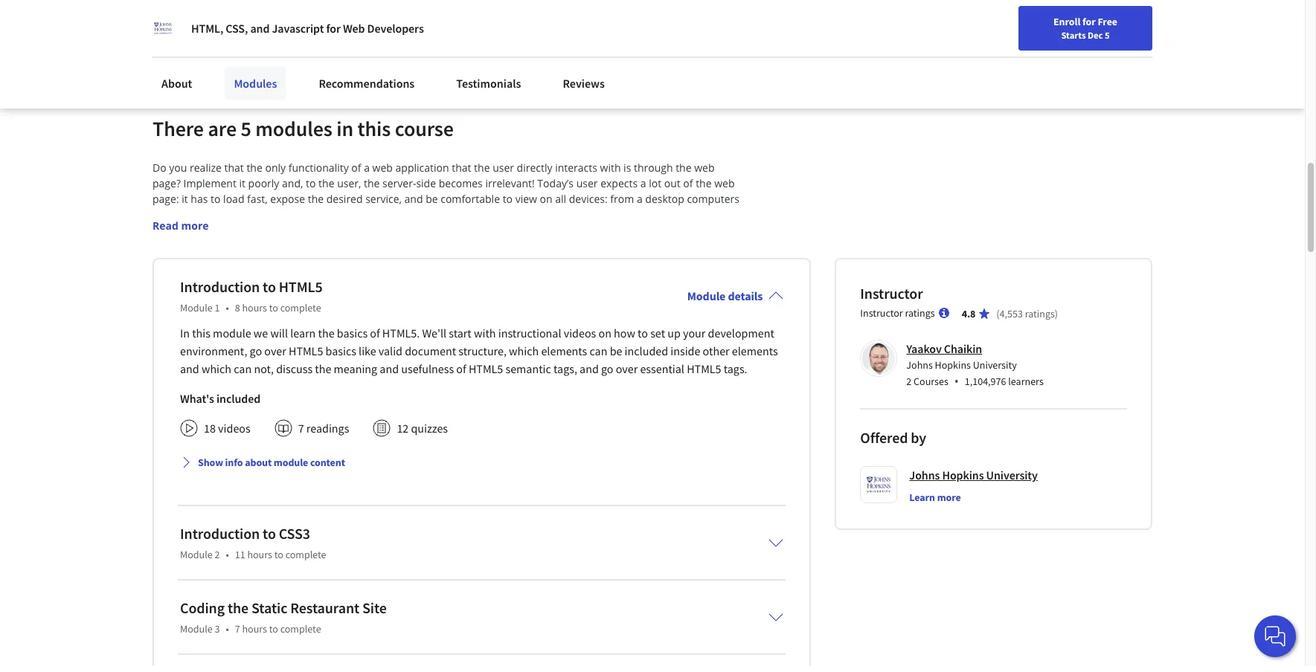 Task type: locate. For each thing, give the bounding box(es) containing it.
0 vertical spatial johns
[[907, 359, 933, 372]]

0 horizontal spatial this
[[192, 326, 211, 341]]

module inside coding the static restaurant site module 3 • 7 hours to complete
[[180, 623, 213, 636]]

page?
[[153, 176, 181, 190]]

show info about module content button
[[174, 449, 351, 476]]

1 vertical spatial on
[[540, 192, 553, 206]]

it up load at the top of page
[[239, 176, 246, 190]]

user,
[[337, 176, 361, 190]]

0 vertical spatial complete
[[280, 301, 321, 315]]

more right learn
[[938, 491, 961, 504]]

meaning
[[334, 362, 377, 376]]

with up structure,
[[474, 326, 496, 341]]

hours right '8'
[[242, 301, 267, 315]]

which
[[509, 344, 539, 359], [202, 362, 232, 376]]

tablets
[[165, 207, 198, 222]]

to inside in this module we will learn the basics of html5. we'll start with instructional videos on how to set up your development environment, go over html5 basics like valid document structure, which elements can be included inside other elements and which can not, discuss the meaning and usefulness of html5 semantic tags, and go over essential html5 tags.
[[638, 326, 648, 341]]

courses
[[914, 375, 949, 388]]

2 vertical spatial hours
[[242, 623, 267, 636]]

over left 'essential'
[[616, 362, 638, 376]]

module inside introduction to html5 module 1 • 8 hours to complete
[[180, 301, 213, 315]]

1 vertical spatial user
[[577, 176, 598, 190]]

1 vertical spatial videos
[[218, 421, 251, 436]]

0 vertical spatial introduction
[[180, 277, 260, 296]]

0 vertical spatial videos
[[564, 326, 596, 341]]

content
[[310, 456, 345, 469]]

the left the static
[[228, 599, 249, 618]]

more down has
[[181, 219, 209, 233]]

user up irrelevant!
[[493, 161, 514, 175]]

with
[[600, 161, 621, 175], [474, 326, 496, 341]]

0 vertical spatial which
[[509, 344, 539, 359]]

1 horizontal spatial it
[[209, 23, 216, 38]]

0 vertical spatial hours
[[242, 301, 267, 315]]

find your new career link
[[885, 45, 993, 63]]

1 elements from the left
[[541, 344, 587, 359]]

• left '8'
[[226, 301, 229, 315]]

html5
[[279, 277, 323, 296], [289, 344, 323, 359], [469, 362, 503, 376], [687, 362, 722, 376]]

module up 'environment,' at the left of the page
[[213, 326, 251, 341]]

1 horizontal spatial user
[[577, 176, 598, 190]]

read more button
[[153, 218, 209, 234]]

to left css3
[[263, 525, 276, 543]]

1 horizontal spatial included
[[625, 344, 668, 359]]

1 horizontal spatial 5
[[1105, 29, 1110, 41]]

1 horizontal spatial 7
[[298, 421, 304, 436]]

1 vertical spatial be
[[610, 344, 623, 359]]

1 vertical spatial module
[[274, 456, 308, 469]]

for left web at the top left of page
[[326, 21, 341, 36]]

hours for html5
[[242, 301, 267, 315]]

module right about
[[274, 456, 308, 469]]

on left social
[[218, 23, 231, 38]]

1 horizontal spatial go
[[601, 362, 614, 376]]

computers
[[687, 192, 740, 206]]

complete down restaurant
[[280, 623, 321, 636]]

1 vertical spatial it
[[239, 176, 246, 190]]

instructional
[[498, 326, 562, 341]]

fast,
[[247, 192, 268, 206]]

1 vertical spatial complete
[[286, 548, 326, 562]]

which up semantic
[[509, 344, 539, 359]]

1 vertical spatial your
[[914, 47, 933, 60]]

1 vertical spatial this
[[192, 326, 211, 341]]

0 vertical spatial university
[[973, 359, 1017, 372]]

1 horizontal spatial with
[[600, 161, 621, 175]]

7 right 3
[[235, 623, 240, 636]]

social
[[234, 23, 263, 38]]

0 horizontal spatial 5
[[241, 115, 251, 142]]

1 vertical spatial in
[[337, 115, 354, 142]]

1 vertical spatial over
[[616, 362, 638, 376]]

reviews link
[[554, 67, 614, 100]]

2 vertical spatial your
[[683, 326, 706, 341]]

do
[[153, 161, 166, 175]]

the right discuss
[[315, 362, 332, 376]]

complete inside introduction to html5 module 1 • 8 hours to complete
[[280, 301, 321, 315]]

1 vertical spatial more
[[938, 491, 961, 504]]

introduction inside introduction to html5 module 1 • 8 hours to complete
[[180, 277, 260, 296]]

and,
[[282, 176, 303, 190]]

2 elements from the left
[[732, 344, 778, 359]]

we
[[254, 326, 268, 341]]

that right realize
[[224, 161, 244, 175]]

what's included
[[180, 391, 261, 406]]

0 vertical spatial hopkins
[[935, 359, 971, 372]]

essential
[[640, 362, 685, 376]]

be
[[426, 192, 438, 206], [610, 344, 623, 359]]

a right 'from'
[[637, 192, 643, 206]]

to down css3
[[274, 548, 283, 562]]

a left "lot" on the top
[[641, 176, 646, 190]]

1 horizontal spatial elements
[[732, 344, 778, 359]]

be down how
[[610, 344, 623, 359]]

4.8
[[962, 307, 976, 321]]

hopkins up learn more button at the bottom right of the page
[[943, 468, 984, 483]]

instructor up 'yaakov chaikin' icon
[[861, 306, 903, 320]]

0 horizontal spatial elements
[[541, 344, 587, 359]]

over down will
[[264, 344, 286, 359]]

on left all
[[540, 192, 553, 206]]

1 vertical spatial hours
[[247, 548, 272, 562]]

0 vertical spatial be
[[426, 192, 438, 206]]

0 horizontal spatial on
[[218, 23, 231, 38]]

it right share
[[209, 23, 216, 38]]

of
[[352, 161, 361, 175], [684, 176, 693, 190], [370, 326, 380, 341], [457, 362, 466, 376]]

0 vertical spatial 5
[[1105, 29, 1110, 41]]

modules link
[[225, 67, 286, 100]]

your right find
[[914, 47, 933, 60]]

1 vertical spatial university
[[987, 468, 1038, 483]]

readings
[[307, 421, 349, 436]]

the down functionality
[[319, 176, 335, 190]]

your up inside
[[683, 326, 706, 341]]

elements up tags,
[[541, 344, 587, 359]]

1 horizontal spatial videos
[[564, 326, 596, 341]]

0 horizontal spatial which
[[202, 362, 232, 376]]

to down the static
[[269, 623, 278, 636]]

0 vertical spatial this
[[358, 115, 391, 142]]

module left "11"
[[180, 548, 213, 562]]

by
[[911, 429, 927, 447]]

the up computers
[[696, 176, 712, 190]]

• right 3
[[226, 623, 229, 636]]

ratings right the 4,553
[[1025, 307, 1055, 321]]

to down page:
[[153, 207, 163, 222]]

on left how
[[599, 326, 612, 341]]

12 quizzes
[[397, 421, 448, 436]]

1 horizontal spatial for
[[1083, 15, 1096, 28]]

hopkins down yaakov chaikin link
[[935, 359, 971, 372]]

)
[[1055, 307, 1059, 321]]

johns down yaakov
[[907, 359, 933, 372]]

1 introduction from the top
[[180, 277, 260, 296]]

the up out
[[676, 161, 692, 175]]

over
[[264, 344, 286, 359], [616, 362, 638, 376]]

0 vertical spatial over
[[264, 344, 286, 359]]

(
[[997, 307, 1000, 321]]

elements down development
[[732, 344, 778, 359]]

5 right are
[[241, 115, 251, 142]]

johns
[[907, 359, 933, 372], [910, 468, 940, 483]]

0 vertical spatial on
[[218, 23, 231, 38]]

videos up tags,
[[564, 326, 596, 341]]

1 horizontal spatial your
[[683, 326, 706, 341]]

1 horizontal spatial this
[[358, 115, 391, 142]]

to up we
[[263, 277, 276, 296]]

johns up learn
[[910, 468, 940, 483]]

yaakov chaikin johns hopkins university 2 courses • 1,104,976 learners
[[907, 341, 1044, 390]]

learn
[[910, 491, 936, 504]]

and right the css,
[[250, 21, 270, 36]]

0 vertical spatial instructor
[[861, 284, 923, 303]]

page:
[[153, 192, 179, 206]]

hours right "11"
[[247, 548, 272, 562]]

• left "11"
[[226, 548, 229, 562]]

1 horizontal spatial ratings
[[1025, 307, 1055, 321]]

1 vertical spatial included
[[217, 391, 261, 406]]

videos
[[564, 326, 596, 341], [218, 421, 251, 436]]

that up becomes
[[452, 161, 472, 175]]

0 vertical spatial it
[[209, 23, 216, 38]]

( 4,553 ratings )
[[997, 307, 1059, 321]]

html5 inside introduction to html5 module 1 • 8 hours to complete
[[279, 277, 323, 296]]

3
[[215, 623, 220, 636]]

out
[[664, 176, 681, 190]]

1 horizontal spatial be
[[610, 344, 623, 359]]

0 vertical spatial with
[[600, 161, 621, 175]]

introduction up 1
[[180, 277, 260, 296]]

0 horizontal spatial can
[[234, 362, 252, 376]]

on inside in this module we will learn the basics of html5. we'll start with instructional videos on how to set up your development environment, go over html5 basics like valid document structure, which elements can be included inside other elements and which can not, discuss the meaning and usefulness of html5 semantic tags, and go over essential html5 tags.
[[599, 326, 612, 341]]

2 introduction from the top
[[180, 525, 260, 543]]

2 horizontal spatial it
[[239, 176, 246, 190]]

0 vertical spatial included
[[625, 344, 668, 359]]

can
[[590, 344, 608, 359], [234, 362, 252, 376]]

1 vertical spatial a
[[641, 176, 646, 190]]

1 instructor from the top
[[861, 284, 923, 303]]

more inside do you realize that the only functionality of a web application that the user directly interacts with is through the web page? implement it poorly and, to the user, the server-side becomes irrelevant! today's user expects a lot out of the web page: it has to load fast, expose the desired service, and be comfortable to view on all devices: from a desktop computers to tablets and mobile phones. read more
[[181, 219, 209, 233]]

0 horizontal spatial ratings
[[905, 306, 935, 320]]

html5 up learn
[[279, 277, 323, 296]]

a up the service,
[[364, 161, 370, 175]]

web
[[373, 161, 393, 175], [695, 161, 715, 175], [715, 176, 735, 190]]

media
[[265, 23, 296, 38]]

0 vertical spatial a
[[364, 161, 370, 175]]

to left set
[[638, 326, 648, 341]]

7
[[298, 421, 304, 436], [235, 623, 240, 636]]

the right expose
[[308, 192, 324, 206]]

it left has
[[182, 192, 188, 206]]

1 vertical spatial basics
[[326, 344, 356, 359]]

1 vertical spatial instructor
[[861, 306, 903, 320]]

0 vertical spatial 2
[[907, 375, 912, 388]]

• inside introduction to html5 module 1 • 8 hours to complete
[[226, 301, 229, 315]]

0 horizontal spatial user
[[493, 161, 514, 175]]

of down structure,
[[457, 362, 466, 376]]

performance
[[357, 23, 421, 38]]

0 horizontal spatial your
[[332, 23, 355, 38]]

module inside show info about module content dropdown button
[[274, 456, 308, 469]]

about
[[245, 456, 272, 469]]

tags.
[[724, 362, 748, 376]]

hours inside introduction to css3 module 2 • 11 hours to complete
[[247, 548, 272, 562]]

1 vertical spatial 7
[[235, 623, 240, 636]]

with left is
[[600, 161, 621, 175]]

0 horizontal spatial in
[[320, 23, 330, 38]]

4,553
[[1000, 307, 1023, 321]]

comfortable
[[441, 192, 500, 206]]

your
[[332, 23, 355, 38], [914, 47, 933, 60], [683, 326, 706, 341]]

2 instructor from the top
[[861, 306, 903, 320]]

to inside coding the static restaurant site module 3 • 7 hours to complete
[[269, 623, 278, 636]]

18
[[204, 421, 216, 436]]

university inside yaakov chaikin johns hopkins university 2 courses • 1,104,976 learners
[[973, 359, 1017, 372]]

share
[[178, 23, 207, 38]]

hours inside introduction to html5 module 1 • 8 hours to complete
[[242, 301, 267, 315]]

complete for introduction to css3
[[286, 548, 326, 562]]

in up functionality
[[337, 115, 354, 142]]

more inside button
[[938, 491, 961, 504]]

instructor up "instructor ratings"
[[861, 284, 923, 303]]

1 horizontal spatial can
[[590, 344, 608, 359]]

structure,
[[459, 344, 507, 359]]

2 horizontal spatial your
[[914, 47, 933, 60]]

like
[[359, 344, 376, 359]]

1 horizontal spatial module
[[274, 456, 308, 469]]

• inside coding the static restaurant site module 3 • 7 hours to complete
[[226, 623, 229, 636]]

0 vertical spatial go
[[250, 344, 262, 359]]

coursera career certificate image
[[872, 0, 1119, 83]]

module
[[688, 289, 726, 303], [180, 301, 213, 315], [180, 548, 213, 562], [180, 623, 213, 636]]

this right in
[[192, 326, 211, 341]]

• right courses
[[955, 373, 959, 390]]

to down functionality
[[306, 176, 316, 190]]

0 horizontal spatial more
[[181, 219, 209, 233]]

2 horizontal spatial on
[[599, 326, 612, 341]]

for up dec
[[1083, 15, 1096, 28]]

included up 18 videos
[[217, 391, 261, 406]]

1 horizontal spatial more
[[938, 491, 961, 504]]

irrelevant!
[[486, 176, 535, 190]]

about
[[162, 76, 192, 91]]

basics up meaning
[[326, 344, 356, 359]]

html5 down other
[[687, 362, 722, 376]]

None search field
[[212, 39, 569, 69]]

environment,
[[180, 344, 247, 359]]

5 right dec
[[1105, 29, 1110, 41]]

1 vertical spatial introduction
[[180, 525, 260, 543]]

0 horizontal spatial that
[[224, 161, 244, 175]]

your right javascript
[[332, 23, 355, 38]]

phones.
[[258, 207, 298, 222]]

recommendations link
[[310, 67, 424, 100]]

in left web at the top left of page
[[320, 23, 330, 38]]

2 left courses
[[907, 375, 912, 388]]

complete down css3
[[286, 548, 326, 562]]

0 horizontal spatial videos
[[218, 421, 251, 436]]

0 horizontal spatial over
[[264, 344, 286, 359]]

introduction inside introduction to css3 module 2 • 11 hours to complete
[[180, 525, 260, 543]]

which down 'environment,' at the left of the page
[[202, 362, 232, 376]]

1 vertical spatial 2
[[215, 548, 220, 562]]

be inside do you realize that the only functionality of a web application that the user directly interacts with is through the web page? implement it poorly and, to the user, the server-side becomes irrelevant! today's user expects a lot out of the web page: it has to load fast, expose the desired service, and be comfortable to view on all devices: from a desktop computers to tablets and mobile phones. read more
[[426, 192, 438, 206]]

0 vertical spatial user
[[493, 161, 514, 175]]

1 horizontal spatial on
[[540, 192, 553, 206]]

module left 3
[[180, 623, 213, 636]]

module left 1
[[180, 301, 213, 315]]

hours down the static
[[242, 623, 267, 636]]

to up will
[[269, 301, 278, 315]]

show info about module content
[[198, 456, 345, 469]]

go right tags,
[[601, 362, 614, 376]]

2 left "11"
[[215, 548, 220, 562]]

7 left readings
[[298, 421, 304, 436]]

1 that from the left
[[224, 161, 244, 175]]

0 vertical spatial basics
[[337, 326, 368, 341]]

be down side
[[426, 192, 438, 206]]

0 horizontal spatial be
[[426, 192, 438, 206]]

user up "devices:"
[[577, 176, 598, 190]]

complete inside introduction to css3 module 2 • 11 hours to complete
[[286, 548, 326, 562]]

what's
[[180, 391, 214, 406]]

0 vertical spatial more
[[181, 219, 209, 233]]

basics up like
[[337, 326, 368, 341]]

0 vertical spatial module
[[213, 326, 251, 341]]

module inside introduction to css3 module 2 • 11 hours to complete
[[180, 548, 213, 562]]

videos inside in this module we will learn the basics of html5. we'll start with instructional videos on how to set up your development environment, go over html5 basics like valid document structure, which elements can be included inside other elements and which can not, discuss the meaning and usefulness of html5 semantic tags, and go over essential html5 tags.
[[564, 326, 596, 341]]

html, css, and javascript for web developers
[[191, 21, 424, 36]]

for inside enroll for free starts dec 5
[[1083, 15, 1096, 28]]

•
[[226, 301, 229, 315], [955, 373, 959, 390], [226, 548, 229, 562], [226, 623, 229, 636]]

johns hopkins university
[[910, 468, 1038, 483]]

2 vertical spatial complete
[[280, 623, 321, 636]]

has
[[191, 192, 208, 206]]

show notifications image
[[1105, 48, 1122, 66]]

1
[[215, 301, 220, 315]]

introduction
[[180, 277, 260, 296], [180, 525, 260, 543]]

0 horizontal spatial 2
[[215, 548, 220, 562]]

0 horizontal spatial module
[[213, 326, 251, 341]]



Task type: vqa. For each thing, say whether or not it's contained in the screenshot.
leftmost early
no



Task type: describe. For each thing, give the bounding box(es) containing it.
included inside in this module we will learn the basics of html5. we'll start with instructional videos on how to set up your development environment, go over html5 basics like valid document structure, which elements can be included inside other elements and which can not, discuss the meaning and usefulness of html5 semantic tags, and go over essential html5 tags.
[[625, 344, 668, 359]]

on inside do you realize that the only functionality of a web application that the user directly interacts with is through the web page? implement it poorly and, to the user, the server-side becomes irrelevant! today's user expects a lot out of the web page: it has to load fast, expose the desired service, and be comfortable to view on all devices: from a desktop computers to tablets and mobile phones. read more
[[540, 192, 553, 206]]

with inside do you realize that the only functionality of a web application that the user directly interacts with is through the web page? implement it poorly and, to the user, the server-side becomes irrelevant! today's user expects a lot out of the web page: it has to load fast, expose the desired service, and be comfortable to view on all devices: from a desktop computers to tablets and mobile phones. read more
[[600, 161, 621, 175]]

12
[[397, 421, 409, 436]]

free
[[1098, 15, 1118, 28]]

• inside yaakov chaikin johns hopkins university 2 courses • 1,104,976 learners
[[955, 373, 959, 390]]

expects
[[601, 176, 638, 190]]

2 vertical spatial a
[[637, 192, 643, 206]]

html5 down learn
[[289, 344, 323, 359]]

1 vertical spatial johns
[[910, 468, 940, 483]]

1 horizontal spatial over
[[616, 362, 638, 376]]

in
[[180, 326, 190, 341]]

and down side
[[405, 192, 423, 206]]

learn more
[[910, 491, 961, 504]]

read
[[153, 219, 179, 233]]

yaakov chaikin image
[[863, 342, 896, 375]]

of up like
[[370, 326, 380, 341]]

1 horizontal spatial which
[[509, 344, 539, 359]]

the up the service,
[[364, 176, 380, 190]]

hours for css3
[[247, 548, 272, 562]]

2 inside yaakov chaikin johns hopkins university 2 courses • 1,104,976 learners
[[907, 375, 912, 388]]

about link
[[153, 67, 201, 100]]

module inside in this module we will learn the basics of html5. we'll start with instructional videos on how to set up your development environment, go over html5 basics like valid document structure, which elements can be included inside other elements and which can not, discuss the meaning and usefulness of html5 semantic tags, and go over essential html5 tags.
[[213, 326, 251, 341]]

with inside in this module we will learn the basics of html5. we'll start with instructional videos on how to set up your development environment, go over html5 basics like valid document structure, which elements can be included inside other elements and which can not, discuss the meaning and usefulness of html5 semantic tags, and go over essential html5 tags.
[[474, 326, 496, 341]]

this inside in this module we will learn the basics of html5. we'll start with instructional videos on how to set up your development environment, go over html5 basics like valid document structure, which elements can be included inside other elements and which can not, discuss the meaning and usefulness of html5 semantic tags, and go over essential html5 tags.
[[192, 326, 211, 341]]

server-
[[383, 176, 416, 190]]

html5.
[[382, 326, 420, 341]]

module left details
[[688, 289, 726, 303]]

chaikin
[[944, 341, 983, 356]]

chat with us image
[[1264, 625, 1288, 649]]

0 horizontal spatial for
[[326, 21, 341, 36]]

1 vertical spatial which
[[202, 362, 232, 376]]

service,
[[366, 192, 402, 206]]

learn
[[290, 326, 316, 341]]

expose
[[270, 192, 305, 206]]

realize
[[190, 161, 222, 175]]

1 vertical spatial can
[[234, 362, 252, 376]]

review
[[423, 23, 456, 38]]

complete inside coding the static restaurant site module 3 • 7 hours to complete
[[280, 623, 321, 636]]

offered by
[[861, 429, 927, 447]]

8
[[235, 301, 240, 315]]

1 vertical spatial 5
[[241, 115, 251, 142]]

and down 'environment,' at the left of the page
[[180, 362, 199, 376]]

instructor for instructor ratings
[[861, 306, 903, 320]]

javascript
[[272, 21, 324, 36]]

document
[[405, 344, 456, 359]]

interacts
[[555, 161, 598, 175]]

your inside in this module we will learn the basics of html5. we'll start with instructional videos on how to set up your development environment, go over html5 basics like valid document structure, which elements can be included inside other elements and which can not, discuss the meaning and usefulness of html5 semantic tags, and go over essential html5 tags.
[[683, 326, 706, 341]]

7 readings
[[298, 421, 349, 436]]

show
[[198, 456, 223, 469]]

load
[[223, 192, 244, 206]]

instructor ratings
[[861, 306, 935, 320]]

other
[[703, 344, 730, 359]]

view
[[516, 192, 537, 206]]

and right tags,
[[580, 362, 599, 376]]

is
[[624, 161, 631, 175]]

modules
[[234, 76, 277, 91]]

find
[[892, 47, 912, 60]]

the right learn
[[318, 326, 335, 341]]

today's
[[538, 176, 574, 190]]

enroll
[[1054, 15, 1081, 28]]

new
[[936, 47, 955, 60]]

introduction for introduction to css3
[[180, 525, 260, 543]]

the inside coding the static restaurant site module 3 • 7 hours to complete
[[228, 599, 249, 618]]

html5 down structure,
[[469, 362, 503, 376]]

coding
[[180, 599, 225, 618]]

7 inside coding the static restaurant site module 3 • 7 hours to complete
[[235, 623, 240, 636]]

we'll
[[422, 326, 447, 341]]

of right out
[[684, 176, 693, 190]]

reviews
[[563, 76, 605, 91]]

usefulness
[[401, 362, 454, 376]]

complete for introduction to html5
[[280, 301, 321, 315]]

poorly
[[248, 176, 279, 190]]

introduction to css3 module 2 • 11 hours to complete
[[180, 525, 326, 562]]

start
[[449, 326, 472, 341]]

functionality
[[289, 161, 349, 175]]

johns inside yaakov chaikin johns hopkins university 2 courses • 1,104,976 learners
[[907, 359, 933, 372]]

2 vertical spatial it
[[182, 192, 188, 206]]

css3
[[279, 525, 310, 543]]

lot
[[649, 176, 662, 190]]

0 horizontal spatial included
[[217, 391, 261, 406]]

learners
[[1009, 375, 1044, 388]]

desktop
[[646, 192, 685, 206]]

all
[[555, 192, 567, 206]]

1 vertical spatial hopkins
[[943, 468, 984, 483]]

1 vertical spatial go
[[601, 362, 614, 376]]

the up the poorly
[[247, 161, 263, 175]]

testimonials
[[456, 76, 521, 91]]

quizzes
[[411, 421, 448, 436]]

businesses link
[[117, 0, 202, 30]]

mobile
[[222, 207, 256, 222]]

web
[[343, 21, 365, 36]]

share it on social media and in your performance review
[[178, 23, 456, 38]]

johns hopkins university link
[[910, 466, 1038, 484]]

0 horizontal spatial go
[[250, 344, 262, 359]]

• inside introduction to css3 module 2 • 11 hours to complete
[[226, 548, 229, 562]]

there
[[153, 115, 204, 142]]

testimonials link
[[448, 67, 530, 100]]

1 horizontal spatial in
[[337, 115, 354, 142]]

only
[[265, 161, 286, 175]]

and down has
[[201, 207, 220, 222]]

site
[[363, 599, 387, 618]]

18 videos
[[204, 421, 251, 436]]

application
[[396, 161, 449, 175]]

valid
[[379, 344, 403, 359]]

instructor for instructor
[[861, 284, 923, 303]]

to down irrelevant!
[[503, 192, 513, 206]]

the up becomes
[[474, 161, 490, 175]]

module details
[[688, 289, 763, 303]]

details
[[728, 289, 763, 303]]

11
[[235, 548, 245, 562]]

be inside in this module we will learn the basics of html5. we'll start with instructional videos on how to set up your development environment, go over html5 basics like valid document structure, which elements can be included inside other elements and which can not, discuss the meaning and usefulness of html5 semantic tags, and go over essential html5 tags.
[[610, 344, 623, 359]]

hopkins inside yaakov chaikin johns hopkins university 2 courses • 1,104,976 learners
[[935, 359, 971, 372]]

of up user,
[[352, 161, 361, 175]]

offered
[[861, 429, 908, 447]]

there are 5 modules in this course
[[153, 115, 454, 142]]

becomes
[[439, 176, 483, 190]]

and down valid
[[380, 362, 399, 376]]

and right the media on the left top
[[299, 23, 318, 38]]

johns hopkins university image
[[153, 18, 173, 39]]

2 that from the left
[[452, 161, 472, 175]]

1,104,976
[[965, 375, 1007, 388]]

2 inside introduction to css3 module 2 • 11 hours to complete
[[215, 548, 220, 562]]

5 inside enroll for free starts dec 5
[[1105, 29, 1110, 41]]

through
[[634, 161, 673, 175]]

to right has
[[211, 192, 221, 206]]

0 vertical spatial in
[[320, 23, 330, 38]]

english button
[[993, 30, 1083, 78]]

introduction for introduction to html5
[[180, 277, 260, 296]]

0 vertical spatial 7
[[298, 421, 304, 436]]

up
[[668, 326, 681, 341]]

dec
[[1088, 29, 1103, 41]]

coding the static restaurant site module 3 • 7 hours to complete
[[180, 599, 387, 636]]

directly
[[517, 161, 553, 175]]

tags,
[[554, 362, 578, 376]]

introduction to html5 module 1 • 8 hours to complete
[[180, 277, 323, 315]]

how
[[614, 326, 636, 341]]

0 vertical spatial can
[[590, 344, 608, 359]]

hours inside coding the static restaurant site module 3 • 7 hours to complete
[[242, 623, 267, 636]]

desired
[[327, 192, 363, 206]]



